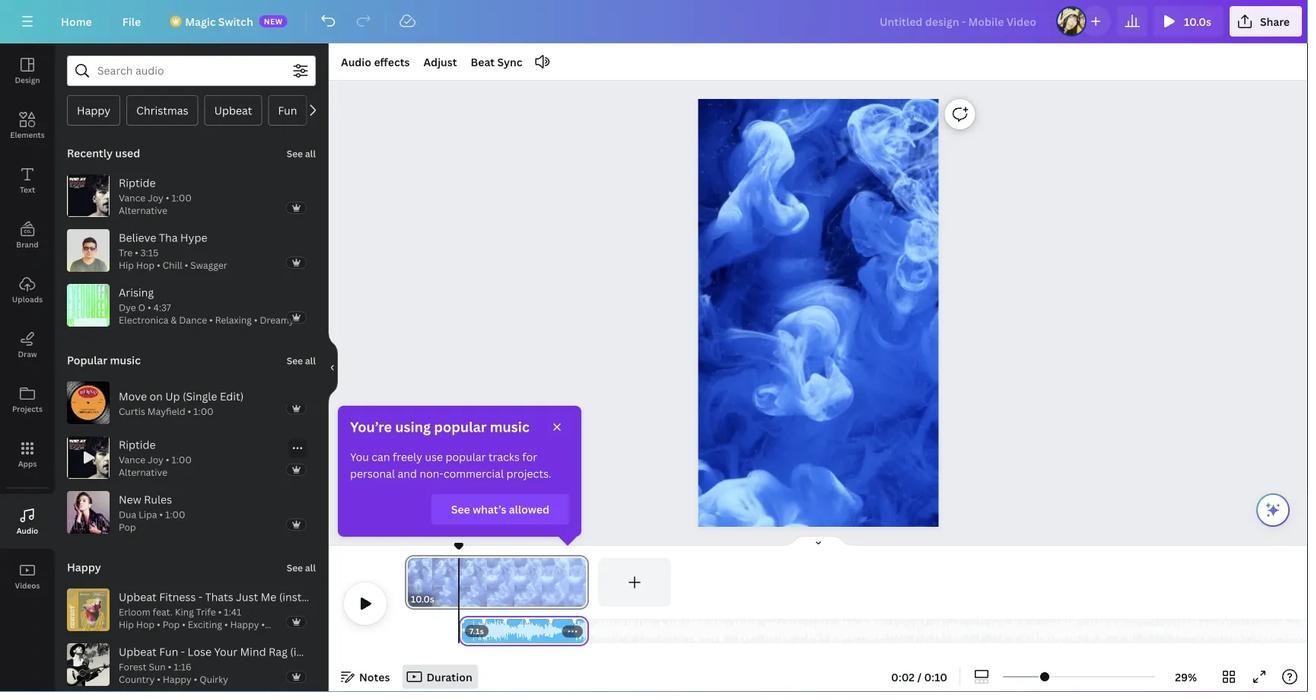 Task type: locate. For each thing, give the bounding box(es) containing it.
brand
[[16, 239, 39, 249]]

1:00 inside dua lipa • 1:00 pop
[[165, 508, 185, 521]]

fun right upbeat button
[[278, 103, 297, 118]]

see all button up upbeat fitness - thats just me (instrumental)
[[285, 552, 317, 582]]

trimming, start edge slider up duration
[[459, 619, 473, 643]]

1 vertical spatial upbeat
[[119, 590, 157, 604]]

2 all from the top
[[305, 354, 316, 367]]

tha
[[159, 230, 178, 245]]

joy up rules
[[148, 453, 164, 466]]

hip inside tre • 3:15 hip hop • chill • swagger
[[119, 259, 134, 272]]

vance joy • 1:00 alternative up rules
[[119, 453, 192, 479]]

happy down the 1:41
[[230, 618, 259, 631]]

upbeat up 'erloom'
[[119, 590, 157, 604]]

alternative up new rules at bottom left
[[119, 466, 167, 479]]

1:00 down rules
[[165, 508, 185, 521]]

audio left effects
[[341, 54, 372, 69]]

0 vertical spatial vance joy • 1:00 alternative
[[119, 191, 192, 217]]

1 horizontal spatial 10.0s button
[[1154, 6, 1224, 37]]

music up move
[[110, 353, 141, 367]]

0:02
[[892, 670, 915, 684]]

what's
[[473, 502, 507, 517]]

(instrumental) up notes button
[[290, 644, 363, 659]]

country
[[119, 673, 155, 686]]

3:15
[[141, 246, 159, 259]]

0 horizontal spatial pop
[[119, 521, 136, 533]]

dye o • 4:37 electronica & dance • relaxing • dreamy
[[119, 301, 294, 326]]

1 horizontal spatial -
[[198, 590, 203, 604]]

see up upbeat fitness - thats just me (instrumental)
[[287, 561, 303, 574]]

audio inside popup button
[[341, 54, 372, 69]]

music up tracks
[[490, 418, 530, 436]]

• down king
[[182, 618, 186, 631]]

Search audio search field
[[97, 56, 285, 85]]

0 vertical spatial alternative
[[119, 204, 167, 217]]

1 vertical spatial see all button
[[285, 345, 317, 375]]

1 vertical spatial 10.0s button
[[411, 592, 435, 607]]

29% button
[[1162, 665, 1211, 689]]

1 horizontal spatial audio
[[341, 54, 372, 69]]

share
[[1261, 14, 1290, 29]]

new
[[119, 492, 141, 507]]

magic
[[185, 14, 216, 29]]

hip hop, pop, exciting, happy, inspiring, 101 seconds element
[[119, 606, 304, 644]]

dance
[[179, 314, 207, 326]]

allowed
[[509, 502, 550, 517]]

lipa
[[139, 508, 157, 521]]

1 vertical spatial popular
[[446, 450, 486, 464]]

0 horizontal spatial fun
[[159, 644, 178, 659]]

happy inside the 'erloom feat. king trife • 1:41 hip hop • pop • exciting • happy • inspiring'
[[230, 618, 259, 631]]

elements
[[10, 129, 45, 140]]

1 vertical spatial joy
[[148, 453, 164, 466]]

popular up you can freely use popular tracks for personal and non-commercial projects.
[[434, 418, 487, 436]]

0 horizontal spatial music
[[110, 353, 141, 367]]

0 vertical spatial all
[[305, 147, 316, 160]]

see left hide image
[[287, 354, 303, 367]]

2 vertical spatial all
[[305, 561, 316, 574]]

riptide down "used"
[[119, 175, 156, 190]]

pop inside the 'erloom feat. king trife • 1:41 hip hop • pop • exciting • happy • inspiring'
[[163, 618, 180, 631]]

recently
[[67, 146, 113, 160]]

up
[[165, 389, 180, 403]]

0 vertical spatial see all button
[[285, 138, 317, 168]]

see all button left hide image
[[285, 345, 317, 375]]

happy inside forest sun • 1:16 country • happy • quirky
[[163, 673, 192, 686]]

0:10
[[925, 670, 948, 684]]

joy
[[148, 191, 164, 204], [148, 453, 164, 466]]

- for thats
[[198, 590, 203, 604]]

thats
[[205, 590, 234, 604]]

hop inside tre • 3:15 hip hop • chill • swagger
[[136, 259, 155, 272]]

2 alternative, 60 seconds element from the top
[[119, 453, 192, 479]]

see all button
[[285, 138, 317, 168], [285, 345, 317, 375], [285, 552, 317, 582]]

king
[[175, 606, 194, 618]]

- up trife
[[198, 590, 203, 604]]

apps
[[18, 458, 37, 469]]

alternative, 60 seconds element up believe tha hype
[[119, 191, 192, 217]]

1 horizontal spatial 10.0s
[[1185, 14, 1212, 29]]

dye
[[119, 301, 136, 314]]

switch
[[218, 14, 253, 29]]

recently used
[[67, 146, 140, 160]]

1 hop from the top
[[136, 259, 155, 272]]

happy down 1:16
[[163, 673, 192, 686]]

design
[[15, 75, 40, 85]]

1 horizontal spatial fun
[[278, 103, 297, 118]]

2 vertical spatial see all
[[287, 561, 316, 574]]

1 vertical spatial hip
[[119, 618, 134, 631]]

10.0s left share dropdown button
[[1185, 14, 1212, 29]]

1 vertical spatial -
[[181, 644, 185, 659]]

-
[[198, 590, 203, 604], [181, 644, 185, 659]]

1 vance joy • 1:00 alternative from the top
[[119, 191, 192, 217]]

pop down feat.
[[163, 618, 180, 631]]

alternative, 60 seconds element up rules
[[119, 453, 192, 479]]

hop up inspiring
[[136, 618, 155, 631]]

0 horizontal spatial -
[[181, 644, 185, 659]]

quirky
[[200, 673, 228, 686]]

alternative
[[119, 204, 167, 217], [119, 466, 167, 479]]

2 hip from the top
[[119, 618, 134, 631]]

0 horizontal spatial audio
[[17, 525, 38, 536]]

1 horizontal spatial music
[[490, 418, 530, 436]]

arising
[[119, 285, 154, 300]]

see what's allowed
[[451, 502, 550, 517]]

see all left hide image
[[287, 354, 316, 367]]

beat
[[471, 54, 495, 69]]

audio up videos button
[[17, 525, 38, 536]]

0 vertical spatial riptide
[[119, 175, 156, 190]]

alternative, 60 seconds element
[[119, 191, 192, 217], [119, 453, 192, 479]]

1 vertical spatial 10.0s
[[411, 593, 435, 605]]

• right dance
[[209, 314, 213, 326]]

fun up sun
[[159, 644, 178, 659]]

1:00 down (single on the bottom left of page
[[193, 405, 214, 417]]

1 vertical spatial riptide
[[119, 437, 156, 452]]

audio
[[341, 54, 372, 69], [17, 525, 38, 536]]

0 horizontal spatial trimming, start edge slider
[[405, 558, 419, 607]]

0 vertical spatial 10.0s
[[1185, 14, 1212, 29]]

fun
[[278, 103, 297, 118], [159, 644, 178, 659]]

effects
[[374, 54, 410, 69]]

draw button
[[0, 317, 55, 372]]

audio for audio effects
[[341, 54, 372, 69]]

1 vertical spatial music
[[490, 418, 530, 436]]

Page title text field
[[441, 592, 447, 607]]

0 vertical spatial popular
[[434, 418, 487, 436]]

vance joy • 1:00 alternative
[[119, 191, 192, 217], [119, 453, 192, 479]]

music
[[110, 353, 141, 367], [490, 418, 530, 436]]

0 vertical spatial vance
[[119, 191, 146, 204]]

0 vertical spatial audio
[[341, 54, 372, 69]]

1 horizontal spatial pop
[[163, 618, 180, 631]]

4:37
[[153, 301, 171, 314]]

0 vertical spatial joy
[[148, 191, 164, 204]]

can
[[372, 450, 390, 464]]

- for lose
[[181, 644, 185, 659]]

• right lipa
[[159, 508, 163, 521]]

• left the 1:41
[[218, 606, 222, 618]]

0 horizontal spatial 10.0s button
[[411, 592, 435, 607]]

0 vertical spatial (instrumental)
[[279, 590, 352, 604]]

0 vertical spatial trimming, end edge slider
[[576, 558, 589, 607]]

all for riptide
[[305, 147, 316, 160]]

0 vertical spatial hop
[[136, 259, 155, 272]]

2 hop from the top
[[136, 618, 155, 631]]

10.0s button
[[1154, 6, 1224, 37], [411, 592, 435, 607]]

1 see all from the top
[[287, 147, 316, 160]]

0 horizontal spatial 10.0s
[[411, 593, 435, 605]]

1 vertical spatial all
[[305, 354, 316, 367]]

design button
[[0, 43, 55, 98]]

hop down 3:15
[[136, 259, 155, 272]]

you
[[350, 450, 369, 464]]

happy up recently
[[77, 103, 111, 118]]

trimming, start edge slider
[[405, 558, 419, 607], [459, 619, 473, 643]]

exciting
[[188, 618, 222, 631]]

hip inside the 'erloom feat. king trife • 1:41 hip hop • pop • exciting • happy • inspiring'
[[119, 618, 134, 631]]

2 vertical spatial upbeat
[[119, 644, 157, 659]]

- up 1:16
[[181, 644, 185, 659]]

happy right videos button
[[67, 560, 101, 574]]

fun button
[[268, 95, 307, 126]]

0 vertical spatial upbeat
[[214, 103, 252, 118]]

0 vertical spatial trimming, start edge slider
[[405, 558, 419, 607]]

upbeat left fun button on the left
[[214, 103, 252, 118]]

2 joy from the top
[[148, 453, 164, 466]]

(instrumental) right me
[[279, 590, 352, 604]]

upbeat for upbeat fun - lose your mind rag (instrumental)
[[119, 644, 157, 659]]

1 all from the top
[[305, 147, 316, 160]]

see all up upbeat fitness - thats just me (instrumental)
[[287, 561, 316, 574]]

country, happy, quirky, 76 seconds element
[[119, 660, 228, 686]]

0 vertical spatial music
[[110, 353, 141, 367]]

• right chill
[[185, 259, 188, 272]]

1 vertical spatial see all
[[287, 354, 316, 367]]

o
[[138, 301, 145, 314]]

trimming, start edge slider left page title text field
[[405, 558, 419, 607]]

1 vertical spatial audio
[[17, 525, 38, 536]]

0 vertical spatial pop
[[119, 521, 136, 533]]

curtis
[[119, 405, 145, 417]]

vance up believe
[[119, 191, 146, 204]]

share button
[[1230, 6, 1303, 37]]

joy up believe tha hype
[[148, 191, 164, 204]]

vance joy • 1:00 alternative up believe tha hype
[[119, 191, 192, 217]]

1 horizontal spatial trimming, start edge slider
[[459, 619, 473, 643]]

hip down tre
[[119, 259, 134, 272]]

1 trimming, end edge slider from the top
[[576, 558, 589, 607]]

alternative up believe
[[119, 204, 167, 217]]

happy
[[77, 103, 111, 118], [67, 560, 101, 574], [230, 618, 259, 631], [163, 673, 192, 686]]

0 vertical spatial 10.0s button
[[1154, 6, 1224, 37]]

fun inside fun button
[[278, 103, 297, 118]]

see for recently used
[[287, 147, 303, 160]]

1:00 up rules
[[172, 453, 192, 466]]

1 vertical spatial pop
[[163, 618, 180, 631]]

2 trimming, end edge slider from the top
[[576, 619, 589, 643]]

freely
[[393, 450, 423, 464]]

see all
[[287, 147, 316, 160], [287, 354, 316, 367], [287, 561, 316, 574]]

• up tha
[[166, 191, 169, 204]]

1 vertical spatial hop
[[136, 618, 155, 631]]

1 vertical spatial trimming, end edge slider
[[576, 619, 589, 643]]

1 alternative, 60 seconds element from the top
[[119, 191, 192, 217]]

0 vertical spatial hip
[[119, 259, 134, 272]]

1 vertical spatial vance
[[119, 453, 146, 466]]

see down fun button on the left
[[287, 147, 303, 160]]

pop down dua
[[119, 521, 136, 533]]

1 vertical spatial vance joy • 1:00 alternative
[[119, 453, 192, 479]]

vance up the new
[[119, 453, 146, 466]]

riptide down curtis
[[119, 437, 156, 452]]

hip down 'erloom'
[[119, 618, 134, 631]]

hype
[[180, 230, 207, 245]]

1 vertical spatial alternative, 60 seconds element
[[119, 453, 192, 479]]

see all down fun button on the left
[[287, 147, 316, 160]]

popular up commercial
[[446, 450, 486, 464]]

3 see all from the top
[[287, 561, 316, 574]]

see inside button
[[451, 502, 470, 517]]

1 vertical spatial alternative
[[119, 466, 167, 479]]

• right o at the top left of the page
[[148, 301, 151, 314]]

(instrumental)
[[279, 590, 352, 604], [290, 644, 363, 659]]

see left what's
[[451, 502, 470, 517]]

1 vertical spatial trimming, start edge slider
[[459, 619, 473, 643]]

hop
[[136, 259, 155, 272], [136, 618, 155, 631]]

3 see all button from the top
[[285, 552, 317, 582]]

2 see all button from the top
[[285, 345, 317, 375]]

see all button down fun button on the left
[[285, 138, 317, 168]]

all for move on up (single edit)
[[305, 354, 316, 367]]

audio inside 'button'
[[17, 525, 38, 536]]

trimming, end edge slider
[[576, 558, 589, 607], [576, 619, 589, 643]]

1 hip from the top
[[119, 259, 134, 272]]

2 vertical spatial see all button
[[285, 552, 317, 582]]

0 vertical spatial see all
[[287, 147, 316, 160]]

10.0s
[[1185, 14, 1212, 29], [411, 593, 435, 605]]

electronica & dance, relaxing, dreamy, 277 seconds element
[[119, 301, 294, 327]]

0 vertical spatial -
[[198, 590, 203, 604]]

happy inside 'button'
[[77, 103, 111, 118]]

2 see all from the top
[[287, 354, 316, 367]]

1 see all button from the top
[[285, 138, 317, 168]]

elements button
[[0, 98, 55, 153]]

draw
[[18, 349, 37, 359]]

0 vertical spatial fun
[[278, 103, 297, 118]]

upbeat down inspiring
[[119, 644, 157, 659]]

upbeat inside button
[[214, 103, 252, 118]]

0 vertical spatial alternative, 60 seconds element
[[119, 191, 192, 217]]

popular
[[67, 353, 108, 367]]

all
[[305, 147, 316, 160], [305, 354, 316, 367], [305, 561, 316, 574]]

file
[[122, 14, 141, 29]]

10.0s left page title text field
[[411, 593, 435, 605]]



Task type: describe. For each thing, give the bounding box(es) containing it.
curtis mayfield • 1:00
[[119, 405, 214, 417]]

me
[[261, 590, 277, 604]]

christmas
[[136, 103, 188, 118]]

canva assistant image
[[1265, 501, 1283, 519]]

you're using popular music
[[350, 418, 530, 436]]

duration
[[427, 670, 473, 684]]

fitness
[[159, 590, 196, 604]]

your
[[214, 644, 238, 659]]

edit)
[[220, 389, 244, 403]]

2 vance from the top
[[119, 453, 146, 466]]

see all button for riptide
[[285, 138, 317, 168]]

magic switch
[[185, 14, 253, 29]]

• left chill
[[157, 259, 160, 272]]

use
[[425, 450, 443, 464]]

1:41
[[224, 606, 242, 618]]

popular inside you can freely use popular tracks for personal and non-commercial projects.
[[446, 450, 486, 464]]

10.0s inside main 'menu bar'
[[1185, 14, 1212, 29]]

• right tre
[[135, 246, 138, 259]]

see all for move on up (single edit)
[[287, 354, 316, 367]]

1:00 up the hype
[[172, 191, 192, 204]]

upbeat for upbeat fitness - thats just me (instrumental)
[[119, 590, 157, 604]]

for
[[522, 450, 538, 464]]

personal
[[350, 466, 395, 481]]

lose
[[188, 644, 212, 659]]

• down the 1:41
[[225, 618, 228, 631]]

videos
[[15, 580, 40, 590]]

see for popular music
[[287, 354, 303, 367]]

you can freely use popular tracks for personal and non-commercial projects.
[[350, 450, 552, 481]]

home link
[[49, 6, 104, 37]]

rag
[[269, 644, 288, 659]]

1 alternative from the top
[[119, 204, 167, 217]]

side panel tab list
[[0, 43, 55, 604]]

christmas button
[[127, 95, 198, 126]]

.
[[721, 142, 722, 150]]

hop inside the 'erloom feat. king trife • 1:41 hip hop • pop • exciting • happy • inspiring'
[[136, 618, 155, 631]]

2 vance joy • 1:00 alternative from the top
[[119, 453, 192, 479]]

using
[[395, 418, 431, 436]]

electronica
[[119, 314, 169, 326]]

forest sun • 1:16 country • happy • quirky
[[119, 660, 228, 686]]

tracks
[[489, 450, 520, 464]]

• down sun
[[157, 673, 161, 686]]

relaxing
[[215, 314, 252, 326]]

and
[[398, 466, 417, 481]]

brand button
[[0, 208, 55, 263]]

chill
[[163, 259, 183, 272]]

new rules
[[119, 492, 172, 507]]

mayfield
[[148, 405, 185, 417]]

upbeat for upbeat
[[214, 103, 252, 118]]

trife
[[196, 606, 216, 618]]

feat.
[[153, 606, 173, 618]]

pop, 60 seconds element
[[119, 508, 185, 534]]

home
[[61, 14, 92, 29]]

• up rules
[[166, 453, 169, 466]]

• right sun
[[168, 660, 171, 673]]

/
[[918, 670, 922, 684]]

• down me
[[261, 618, 265, 631]]

beat sync
[[471, 54, 523, 69]]

on
[[150, 389, 163, 403]]

see all button for move on up (single edit)
[[285, 345, 317, 375]]

sun
[[149, 660, 166, 673]]

audio effects button
[[335, 49, 416, 74]]

1:16
[[174, 660, 192, 673]]

2 riptide from the top
[[119, 437, 156, 452]]

&
[[171, 314, 177, 326]]

• down move on up (single edit)
[[188, 405, 191, 417]]

3 all from the top
[[305, 561, 316, 574]]

adjust
[[424, 54, 457, 69]]

1 vance from the top
[[119, 191, 146, 204]]

inspiring
[[119, 631, 157, 644]]

projects.
[[507, 466, 552, 481]]

hip hop, chill, swagger, 195 seconds element
[[119, 246, 227, 272]]

text
[[20, 184, 35, 195]]

tre
[[119, 246, 133, 259]]

upbeat fun - lose your mind rag (instrumental)
[[119, 644, 363, 659]]

believe
[[119, 230, 156, 245]]

audio button
[[0, 494, 55, 549]]

• left dreamy
[[254, 314, 258, 326]]

believe tha hype
[[119, 230, 207, 245]]

see all for riptide
[[287, 147, 316, 160]]

2 alternative from the top
[[119, 466, 167, 479]]

hide image
[[328, 331, 338, 404]]

happy button
[[67, 95, 120, 126]]

0:02 / 0:10
[[892, 670, 948, 684]]

erloom
[[119, 606, 150, 618]]

sync
[[497, 54, 523, 69]]

dua
[[119, 508, 136, 521]]

• down feat.
[[157, 618, 160, 631]]

see for happy
[[287, 561, 303, 574]]

just
[[236, 590, 258, 604]]

non-
[[420, 466, 444, 481]]

commercial
[[444, 466, 504, 481]]

1 vertical spatial (instrumental)
[[290, 644, 363, 659]]

• inside dua lipa • 1:00 pop
[[159, 508, 163, 521]]

1 riptide from the top
[[119, 175, 156, 190]]

trimming position slider
[[459, 619, 589, 643]]

erloom feat. king trife • 1:41 hip hop • pop • exciting • happy • inspiring
[[119, 606, 265, 644]]

• left quirky
[[194, 673, 197, 686]]

10.0s button inside main 'menu bar'
[[1154, 6, 1224, 37]]

projects
[[12, 403, 43, 414]]

hide pages image
[[782, 535, 855, 547]]

used
[[115, 146, 140, 160]]

1 vertical spatial fun
[[159, 644, 178, 659]]

notes button
[[335, 665, 396, 689]]

Design title text field
[[868, 6, 1051, 37]]

rules
[[144, 492, 172, 507]]

adjust button
[[418, 49, 463, 74]]

1 joy from the top
[[148, 191, 164, 204]]

audio for audio
[[17, 525, 38, 536]]

(single
[[183, 389, 217, 403]]

uploads button
[[0, 263, 55, 317]]

apps button
[[0, 427, 55, 482]]

duration button
[[402, 665, 479, 689]]

uploads
[[12, 294, 43, 304]]

beat sync button
[[465, 49, 529, 74]]

pop inside dua lipa • 1:00 pop
[[119, 521, 136, 533]]

audio effects
[[341, 54, 410, 69]]

text button
[[0, 153, 55, 208]]

tre • 3:15 hip hop • chill • swagger
[[119, 246, 227, 272]]

projects button
[[0, 372, 55, 427]]

main menu bar
[[0, 0, 1309, 43]]

move on up (single edit)
[[119, 389, 244, 403]]



Task type: vqa. For each thing, say whether or not it's contained in the screenshot.
the Page to the bottom
no



